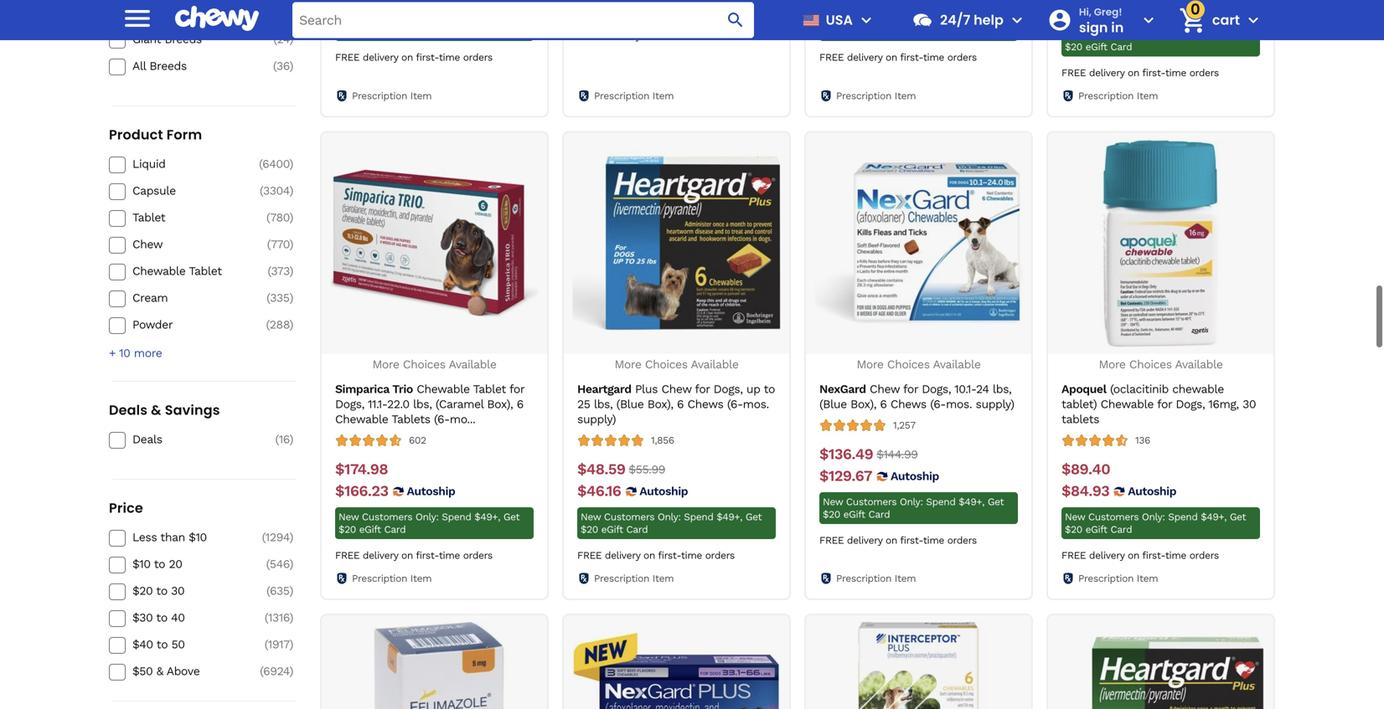 Task type: locate. For each thing, give the bounding box(es) containing it.
breeds for large breeds
[[165, 4, 203, 18]]

1 more choices available from the left
[[372, 356, 496, 370]]

1 vertical spatial tablet
[[189, 263, 222, 276]]

( for 288
[[266, 316, 270, 330]]

15 ) from the top
[[289, 610, 293, 623]]

24 inside chew for dogs, 10.1-24 lbs, (blue box), 6 chews (6-mos. supply)
[[976, 381, 989, 394]]

0 horizontal spatial lbs,
[[413, 396, 432, 410]]

13 ) from the top
[[289, 556, 293, 570]]

1 horizontal spatial tablet
[[189, 263, 222, 276]]

3 more choices available from the left
[[857, 356, 981, 370]]

2 box), from the left
[[647, 396, 673, 410]]

Product search field
[[292, 2, 754, 38]]

1 horizontal spatial 24
[[976, 381, 989, 394]]

0 vertical spatial 30
[[1242, 396, 1256, 410]]

2 horizontal spatial tablet
[[473, 381, 506, 394]]

1294
[[265, 529, 289, 543]]

supply) inside chew for dogs, 10.1-24 lbs, (blue box), 6 chews (6-mos. supply)
[[976, 396, 1014, 410]]

0 horizontal spatial menu image
[[121, 1, 154, 35]]

dogs, down 'simparica'
[[335, 396, 364, 410]]

hi,
[[1079, 5, 1091, 19]]

tablet up '(caramel' at the bottom of page
[[473, 381, 506, 394]]

less than $10 link
[[132, 529, 251, 544]]

dogs,
[[713, 381, 743, 394], [922, 381, 951, 394], [335, 396, 364, 410], [1176, 396, 1205, 410]]

savings
[[165, 399, 220, 418]]

breeds inside giant breeds link
[[165, 31, 202, 44]]

1 horizontal spatial chews
[[890, 396, 926, 410]]

box), down the nexgard
[[850, 396, 876, 410]]

apoquel (oclacitinib chewable tablet) chewable for dogs, 16mg, 30 tablets image
[[1057, 138, 1265, 345]]

to for ( 1917 )
[[156, 636, 168, 650]]

0 horizontal spatial 30
[[171, 583, 184, 597]]

breeds down large breeds link
[[165, 31, 202, 44]]

25
[[577, 396, 590, 410]]

more up the nexgard
[[857, 356, 883, 370]]

$49+,
[[717, 0, 742, 1], [474, 11, 500, 23], [959, 11, 984, 23], [1201, 27, 1227, 38], [959, 495, 984, 506], [474, 510, 500, 521], [717, 510, 742, 521], [1201, 510, 1227, 521]]

1 vertical spatial breeds
[[165, 31, 202, 44]]

2 vertical spatial tablet
[[473, 381, 506, 394]]

tablets
[[1061, 411, 1099, 425]]

1 horizontal spatial chew
[[661, 381, 691, 394]]

available up chewable
[[1175, 356, 1223, 370]]

choices for $129.67
[[887, 356, 930, 370]]

to left 40
[[156, 610, 167, 623]]

tablet
[[132, 209, 165, 223], [189, 263, 222, 276], [473, 381, 506, 394]]

cream
[[132, 289, 168, 303]]

usa
[[826, 10, 853, 29]]

dogs, left the up
[[713, 381, 743, 394]]

) for ( 3304 )
[[289, 182, 293, 196]]

more choices available up the plus
[[614, 356, 739, 370]]

4 ) from the top
[[289, 155, 293, 169]]

autoship down $144.99 text field
[[891, 468, 939, 482]]

1 choices from the left
[[403, 356, 445, 370]]

1 horizontal spatial lbs,
[[594, 396, 613, 410]]

2 horizontal spatial chew
[[870, 381, 900, 394]]

0 vertical spatial supply)
[[976, 396, 1014, 410]]

more for $46.16
[[614, 356, 641, 370]]

for
[[509, 381, 524, 394], [695, 381, 710, 394], [903, 381, 918, 394], [1157, 396, 1172, 410]]

1 vertical spatial &
[[156, 663, 163, 677]]

14 ) from the top
[[289, 583, 293, 597]]

2 6 from the left
[[677, 396, 684, 410]]

1 box), from the left
[[487, 396, 513, 410]]

supply) down 10.1-
[[976, 396, 1014, 410]]

(6- for $46.16
[[727, 396, 743, 410]]

2 choices from the left
[[645, 356, 688, 370]]

breeds inside large breeds link
[[165, 4, 203, 18]]

7 ) from the top
[[289, 236, 293, 250]]

chewable inside (oclacitinib chewable tablet) chewable for dogs, 16mg, 30 tablets
[[1101, 396, 1154, 410]]

cart link
[[1172, 0, 1240, 40]]

2 chews from the left
[[890, 396, 926, 410]]

nexgard chew for dogs, 10.1-24 lbs, (blue box), 6 chews (6-mos. supply) image
[[815, 138, 1023, 345]]

1 vertical spatial supply)
[[577, 411, 616, 425]]

cream link
[[132, 289, 251, 304]]

less than $10
[[132, 529, 207, 543]]

(6- inside chewable tablet for dogs, 11.1-22.0 lbs, (caramel box), 6 chewable tablets (6-mo...
[[434, 411, 450, 425]]

item
[[410, 88, 432, 100], [652, 88, 674, 100], [895, 88, 916, 100], [1137, 88, 1158, 100], [410, 571, 432, 583], [652, 571, 674, 583], [895, 571, 916, 583], [1137, 571, 1158, 583]]

chew right the plus
[[661, 381, 691, 394]]

$10 down less
[[132, 556, 150, 570]]

supply) down 25
[[577, 411, 616, 425]]

more up simparica trio
[[372, 356, 399, 370]]

( for 16
[[275, 431, 279, 445]]

breeds for all breeds
[[149, 57, 187, 71]]

all
[[132, 57, 146, 71]]

) for ( 6924 )
[[289, 663, 293, 677]]

more choices available up chew for dogs, 10.1-24 lbs, (blue box), 6 chews (6-mos. supply)
[[857, 356, 981, 370]]

0 horizontal spatial supply)
[[577, 411, 616, 425]]

3 choices from the left
[[887, 356, 930, 370]]

liquid link
[[132, 155, 251, 170]]

choices up the (oclacitinib
[[1129, 356, 1172, 370]]

0 vertical spatial deals
[[109, 399, 148, 418]]

all breeds
[[132, 57, 187, 71]]

1 chews from the left
[[687, 396, 723, 410]]

0 horizontal spatial chew
[[132, 236, 163, 250]]

up
[[746, 381, 760, 394]]

0 horizontal spatial 6
[[517, 396, 523, 410]]

breeds inside all breeds link
[[149, 57, 187, 71]]

delivery
[[605, 28, 640, 40], [363, 50, 398, 62], [847, 50, 882, 62], [1089, 65, 1125, 77], [847, 533, 882, 545], [363, 548, 398, 560], [605, 548, 640, 560], [1089, 548, 1125, 560]]

$48.59
[[577, 459, 625, 477]]

( for 770
[[267, 236, 271, 250]]

0 horizontal spatial box),
[[487, 396, 513, 410]]

(
[[273, 31, 277, 44], [273, 57, 276, 71], [259, 155, 262, 169], [260, 182, 263, 196], [266, 209, 270, 223], [267, 236, 271, 250], [268, 263, 271, 276], [267, 289, 270, 303], [266, 316, 270, 330], [275, 431, 279, 445], [262, 529, 265, 543], [266, 556, 270, 570], [266, 583, 270, 597], [265, 610, 268, 623], [264, 636, 268, 650], [260, 663, 263, 677]]

$30 to 40
[[132, 610, 185, 623]]

1 6 from the left
[[517, 396, 523, 410]]

+ 10 more
[[109, 345, 162, 359]]

1 horizontal spatial 30
[[1242, 396, 1256, 410]]

2 (blue from the left
[[819, 396, 847, 410]]

1 vertical spatial 30
[[171, 583, 184, 597]]

to
[[764, 381, 775, 394], [154, 556, 165, 570], [156, 583, 167, 597], [156, 610, 167, 623], [156, 636, 168, 650]]

2 horizontal spatial box),
[[850, 396, 876, 410]]

autoship down 136
[[1128, 483, 1176, 497]]

( for 1917
[[264, 636, 268, 650]]

mos. down 10.1-
[[946, 396, 972, 410]]

box), right '(caramel' at the bottom of page
[[487, 396, 513, 410]]

tablet down chew link
[[189, 263, 222, 276]]

1 more from the left
[[372, 356, 399, 370]]

$40 to 50
[[132, 636, 185, 650]]

(blue down the plus
[[616, 396, 644, 410]]

chew
[[132, 236, 163, 250], [661, 381, 691, 394], [870, 381, 900, 394]]

for inside chewable tablet for dogs, 11.1-22.0 lbs, (caramel box), 6 chewable tablets (6-mo...
[[509, 381, 524, 394]]

( for 546
[[266, 556, 270, 570]]

available up 10.1-
[[933, 356, 981, 370]]

to for ( 546 )
[[154, 556, 165, 570]]

dogs, down chewable
[[1176, 396, 1205, 410]]

choices up the plus
[[645, 356, 688, 370]]

tablet down capsule
[[132, 209, 165, 223]]

1 horizontal spatial (blue
[[819, 396, 847, 410]]

6924
[[263, 663, 289, 677]]

+
[[109, 345, 116, 359]]

available
[[449, 356, 496, 370], [691, 356, 739, 370], [933, 356, 981, 370], [1175, 356, 1223, 370]]

deals down deals & savings
[[132, 431, 162, 445]]

menu image right usa
[[856, 10, 876, 30]]

choices for $84.93
[[1129, 356, 1172, 370]]

chewable
[[132, 263, 186, 276], [417, 381, 470, 394], [1101, 396, 1154, 410], [335, 411, 388, 425]]

to up $30 to 40
[[156, 583, 167, 597]]

chewy support image
[[911, 9, 933, 31]]

0 horizontal spatial chews
[[687, 396, 723, 410]]

1 vertical spatial deals
[[132, 431, 162, 445]]

box),
[[487, 396, 513, 410], [647, 396, 673, 410], [850, 396, 876, 410]]

2 mos. from the left
[[946, 396, 972, 410]]

for inside plus chew for dogs, up to 25 lbs, (blue box), 6 chews (6-mos. supply)
[[695, 381, 710, 394]]

2 more from the left
[[614, 356, 641, 370]]

$136.49
[[819, 444, 873, 462]]

3 6 from the left
[[880, 396, 887, 410]]

more choices available for $166.23
[[372, 356, 496, 370]]

10 ) from the top
[[289, 316, 293, 330]]

0 horizontal spatial (6-
[[434, 411, 450, 425]]

choices up chew for dogs, 10.1-24 lbs, (blue box), 6 chews (6-mos. supply)
[[887, 356, 930, 370]]

heartgard plus chew for dogs, 26-50 lbs, (green box), 6 chews (6-mos. supply) image
[[1057, 621, 1265, 710]]

) for ( 6400 )
[[289, 155, 293, 169]]

simparica trio chewable tablet for dogs, 11.1-22.0 lbs, (caramel box), 6 chewable tablets (6-mos. supply) image
[[331, 138, 538, 345]]

( for 36
[[273, 57, 276, 71]]

3 box), from the left
[[850, 396, 876, 410]]

product
[[109, 124, 163, 142]]

&
[[151, 399, 161, 418], [156, 663, 163, 677]]

lbs, inside chew for dogs, 10.1-24 lbs, (blue box), 6 chews (6-mos. supply)
[[993, 381, 1011, 394]]

( for 335
[[267, 289, 270, 303]]

menu image up all on the top left of the page
[[121, 1, 154, 35]]

30 right 16mg,
[[1242, 396, 1256, 410]]

11 ) from the top
[[289, 431, 293, 445]]

30 up 40
[[171, 583, 184, 597]]

chew for chew
[[132, 236, 163, 250]]

8 ) from the top
[[289, 263, 293, 276]]

(6- inside chew for dogs, 10.1-24 lbs, (blue box), 6 chews (6-mos. supply)
[[930, 396, 946, 410]]

chew inside plus chew for dogs, up to 25 lbs, (blue box), 6 chews (6-mos. supply)
[[661, 381, 691, 394]]

$20
[[581, 2, 598, 14], [338, 24, 356, 36], [823, 24, 840, 36], [1065, 39, 1082, 51], [823, 507, 840, 519], [338, 522, 356, 534], [581, 522, 598, 534], [1065, 522, 1082, 534], [132, 583, 153, 597]]

1 horizontal spatial 6
[[677, 396, 684, 410]]

card
[[626, 2, 648, 14], [384, 24, 406, 36], [868, 24, 890, 36], [1110, 39, 1132, 51], [868, 507, 890, 519], [384, 522, 406, 534], [626, 522, 648, 534], [1110, 522, 1132, 534]]

6 ) from the top
[[289, 209, 293, 223]]

dogs, inside chew for dogs, 10.1-24 lbs, (blue box), 6 chews (6-mos. supply)
[[922, 381, 951, 394]]

more choices available up the (oclacitinib
[[1099, 356, 1223, 370]]

liquid
[[132, 155, 165, 169]]

chew up 1,257
[[870, 381, 900, 394]]

more choices available for $84.93
[[1099, 356, 1223, 370]]

available up '(caramel' at the bottom of page
[[449, 356, 496, 370]]

& left savings
[[151, 399, 161, 418]]

1 horizontal spatial menu image
[[856, 10, 876, 30]]

chew for chew for dogs, 10.1-24 lbs, (blue box), 6 chews (6-mos. supply)
[[870, 381, 900, 394]]

1 (blue from the left
[[616, 396, 644, 410]]

(blue inside chew for dogs, 10.1-24 lbs, (blue box), 6 chews (6-mos. supply)
[[819, 396, 847, 410]]

& for above
[[156, 663, 163, 677]]

giant breeds link
[[132, 30, 251, 45]]

more up the (oclacitinib
[[1099, 356, 1126, 370]]

$48.59 $55.99
[[577, 459, 665, 477]]

$10 right than
[[189, 529, 207, 543]]

) for ( 546 )
[[289, 556, 293, 570]]

0 vertical spatial breeds
[[165, 4, 203, 18]]

available for $46.16
[[691, 356, 739, 370]]

to right the up
[[764, 381, 775, 394]]

autoship
[[891, 468, 939, 482], [407, 483, 455, 497], [639, 483, 688, 497], [1128, 483, 1176, 497]]

24/7 help
[[940, 10, 1004, 29]]

lbs, inside plus chew for dogs, up to 25 lbs, (blue box), 6 chews (6-mos. supply)
[[594, 396, 613, 410]]

10.1-
[[954, 381, 976, 394]]

menu image
[[121, 1, 154, 35], [856, 10, 876, 30]]

( for 635
[[266, 583, 270, 597]]

30 inside "link"
[[171, 583, 184, 597]]

prescription item
[[352, 88, 432, 100], [594, 88, 674, 100], [836, 88, 916, 100], [1078, 88, 1158, 100], [352, 571, 432, 583], [594, 571, 674, 583], [836, 571, 916, 583], [1078, 571, 1158, 583]]

choices up trio
[[403, 356, 445, 370]]

$144.99 text field
[[877, 444, 918, 462]]

) for ( 635 )
[[289, 583, 293, 597]]

to left '50'
[[156, 636, 168, 650]]

deals down 10
[[109, 399, 148, 418]]

602
[[409, 433, 426, 445]]

capsule
[[132, 182, 176, 196]]

mos. inside chew for dogs, 10.1-24 lbs, (blue box), 6 chews (6-mos. supply)
[[946, 396, 972, 410]]

more choices available
[[372, 356, 496, 370], [614, 356, 739, 370], [857, 356, 981, 370], [1099, 356, 1223, 370]]

3 ) from the top
[[289, 57, 293, 71]]

) for ( 16 )
[[289, 431, 293, 445]]

2 horizontal spatial lbs,
[[993, 381, 1011, 394]]

6 inside chewable tablet for dogs, 11.1-22.0 lbs, (caramel box), 6 chewable tablets (6-mo...
[[517, 396, 523, 410]]

chewable down the (oclacitinib
[[1101, 396, 1154, 410]]

more choices available up chewable tablet for dogs, 11.1-22.0 lbs, (caramel box), 6 chewable tablets (6-mo...
[[372, 356, 496, 370]]

16 ) from the top
[[289, 636, 293, 650]]

available for $84.93
[[1175, 356, 1223, 370]]

lbs, right 10.1-
[[993, 381, 1011, 394]]

2 more choices available from the left
[[614, 356, 739, 370]]

4 more from the left
[[1099, 356, 1126, 370]]

orders
[[705, 28, 735, 40], [463, 50, 493, 62], [947, 50, 977, 62], [1189, 65, 1219, 77], [947, 533, 977, 545], [463, 548, 493, 560], [705, 548, 735, 560], [1189, 548, 1219, 560]]

1 horizontal spatial supply)
[[976, 396, 1014, 410]]

20
[[169, 556, 182, 570]]

new customers only: spend $49+, get $20 egift card
[[581, 0, 762, 14], [338, 11, 520, 36], [823, 11, 1004, 36], [1065, 27, 1246, 51], [823, 495, 1004, 519], [338, 510, 520, 534], [581, 510, 762, 534], [1065, 510, 1246, 534]]

chewable
[[1172, 381, 1224, 394]]

1 vertical spatial $10
[[132, 556, 150, 570]]

box), inside plus chew for dogs, up to 25 lbs, (blue box), 6 chews (6-mos. supply)
[[647, 396, 673, 410]]

breeds up giant breeds link
[[165, 4, 203, 18]]

0 horizontal spatial 24
[[277, 31, 289, 44]]

tablet inside chewable tablet for dogs, 11.1-22.0 lbs, (caramel box), 6 chewable tablets (6-mo...
[[473, 381, 506, 394]]

3 available from the left
[[933, 356, 981, 370]]

more choices available for $46.16
[[614, 356, 739, 370]]

dogs, left 10.1-
[[922, 381, 951, 394]]

9 ) from the top
[[289, 289, 293, 303]]

( 6924 )
[[260, 663, 293, 677]]

giant
[[132, 31, 161, 44]]

30 inside (oclacitinib chewable tablet) chewable for dogs, 16mg, 30 tablets
[[1242, 396, 1256, 410]]

2 horizontal spatial (6-
[[930, 396, 946, 410]]

$136.49 text field
[[819, 444, 873, 462]]

0 horizontal spatial (blue
[[616, 396, 644, 410]]

plus
[[635, 381, 658, 394]]

supply)
[[976, 396, 1014, 410], [577, 411, 616, 425]]

16mg,
[[1208, 396, 1239, 410]]

5 ) from the top
[[289, 182, 293, 196]]

( 546 )
[[266, 556, 293, 570]]

lbs, down heartgard
[[594, 396, 613, 410]]

1 horizontal spatial (6-
[[727, 396, 743, 410]]

chew link
[[132, 235, 251, 251]]

lbs, up tablets
[[413, 396, 432, 410]]

0 horizontal spatial $10
[[132, 556, 150, 570]]

more
[[134, 345, 162, 359]]

chew up chewable tablet on the top of the page
[[132, 236, 163, 250]]

box), down the plus
[[647, 396, 673, 410]]

2 ) from the top
[[289, 31, 293, 44]]

1 mos. from the left
[[743, 396, 769, 410]]

breeds down 'giant breeds'
[[149, 57, 187, 71]]

0 horizontal spatial mos.
[[743, 396, 769, 410]]

chewable up cream
[[132, 263, 186, 276]]

0 vertical spatial &
[[151, 399, 161, 418]]

& right "$50"
[[156, 663, 163, 677]]

780
[[270, 209, 289, 223]]

40
[[171, 610, 185, 623]]

to inside plus chew for dogs, up to 25 lbs, (blue box), 6 chews (6-mos. supply)
[[764, 381, 775, 394]]

mos. inside plus chew for dogs, up to 25 lbs, (blue box), 6 chews (6-mos. supply)
[[743, 396, 769, 410]]

$174.98 text field
[[335, 459, 388, 477]]

3304
[[263, 182, 289, 196]]

to inside "link"
[[156, 583, 167, 597]]

autoship down "602"
[[407, 483, 455, 497]]

to left 20
[[154, 556, 165, 570]]

help
[[974, 10, 1004, 29]]

0 vertical spatial $10
[[189, 529, 207, 543]]

(6- inside plus chew for dogs, up to 25 lbs, (blue box), 6 chews (6-mos. supply)
[[727, 396, 743, 410]]

) for ( 335 )
[[289, 289, 293, 303]]

4 more choices available from the left
[[1099, 356, 1223, 370]]

4 choices from the left
[[1129, 356, 1172, 370]]

1,257
[[893, 418, 916, 430]]

available up plus chew for dogs, up to 25 lbs, (blue box), 6 chews (6-mos. supply)
[[691, 356, 739, 370]]

autoship down $55.99 text box
[[639, 483, 688, 497]]

12 ) from the top
[[289, 529, 293, 543]]

more up the plus
[[614, 356, 641, 370]]

17 ) from the top
[[289, 663, 293, 677]]

4 available from the left
[[1175, 356, 1223, 370]]

mos. down the up
[[743, 396, 769, 410]]

)
[[289, 4, 293, 18], [289, 31, 293, 44], [289, 57, 293, 71], [289, 155, 293, 169], [289, 182, 293, 196], [289, 209, 293, 223], [289, 236, 293, 250], [289, 263, 293, 276], [289, 289, 293, 303], [289, 316, 293, 330], [289, 431, 293, 445], [289, 529, 293, 543], [289, 556, 293, 570], [289, 583, 293, 597], [289, 610, 293, 623], [289, 636, 293, 650], [289, 663, 293, 677]]

( for 24
[[273, 31, 277, 44]]

than
[[160, 529, 185, 543]]

prescription image
[[577, 87, 591, 101], [1061, 87, 1075, 101], [819, 570, 833, 584], [1061, 570, 1075, 584]]

None text field
[[1061, 0, 1110, 16]]

373
[[271, 263, 289, 276]]

50
[[171, 636, 185, 650]]

1 available from the left
[[449, 356, 496, 370]]

prescription image
[[335, 87, 349, 101], [819, 87, 833, 101], [335, 570, 349, 584], [577, 570, 591, 584]]

1 horizontal spatial box),
[[647, 396, 673, 410]]

all breeds link
[[132, 57, 251, 72]]

2 vertical spatial breeds
[[149, 57, 187, 71]]

more for $129.67
[[857, 356, 883, 370]]

(blue down the nexgard
[[819, 396, 847, 410]]

chewable tablet
[[132, 263, 222, 276]]

$40 to 50 link
[[132, 636, 251, 651]]

( 288 )
[[266, 316, 293, 330]]

more choices available for $129.67
[[857, 356, 981, 370]]

6 inside plus chew for dogs, up to 25 lbs, (blue box), 6 chews (6-mos. supply)
[[677, 396, 684, 410]]

product form
[[109, 124, 202, 142]]

1 vertical spatial 24
[[976, 381, 989, 394]]

( for 3304
[[260, 182, 263, 196]]

1 horizontal spatial mos.
[[946, 396, 972, 410]]

3 more from the left
[[857, 356, 883, 370]]

chew inside chew for dogs, 10.1-24 lbs, (blue box), 6 chews (6-mos. supply)
[[870, 381, 900, 394]]

autoship for $129.67
[[891, 468, 939, 482]]

2 available from the left
[[691, 356, 739, 370]]

deals & savings
[[109, 399, 220, 418]]

0 vertical spatial tablet
[[132, 209, 165, 223]]

$89.40 text field
[[1061, 459, 1110, 477]]

$20 to 30
[[132, 583, 184, 597]]

2 horizontal spatial 6
[[880, 396, 887, 410]]



Task type: vqa. For each thing, say whether or not it's contained in the screenshot.
bottom Back button
no



Task type: describe. For each thing, give the bounding box(es) containing it.
available for $166.23
[[449, 356, 496, 370]]

simparica
[[335, 381, 389, 394]]

(caramel
[[436, 396, 483, 410]]

deals link
[[132, 431, 251, 446]]

choices for $166.23
[[403, 356, 445, 370]]

( for 780
[[266, 209, 270, 223]]

supply) inside plus chew for dogs, up to 25 lbs, (blue box), 6 chews (6-mos. supply)
[[577, 411, 616, 425]]

$10 to 20 link
[[132, 555, 251, 571]]

) for ( 770 )
[[289, 236, 293, 250]]

$84.93
[[1061, 481, 1109, 498]]

form
[[167, 124, 202, 142]]

( for 1294
[[262, 529, 265, 543]]

0 horizontal spatial tablet
[[132, 209, 165, 223]]

36
[[276, 57, 289, 71]]

submit search image
[[725, 10, 746, 30]]

( 3304 )
[[260, 182, 293, 196]]

( for 6924
[[260, 663, 263, 677]]

interceptor plus chew for dogs, 25.1-50 lbs, (yellow box), 6 chews (6-mos. supply) image
[[815, 621, 1023, 710]]

$84.93 text field
[[1061, 481, 1109, 499]]

(blue inside plus chew for dogs, up to 25 lbs, (blue box), 6 chews (6-mos. supply)
[[616, 396, 644, 410]]

nexgard plus chew for dogs, 33.1-66 lbs. (purple box) 3 chews (3-mos. supply) image
[[573, 621, 780, 710]]

546
[[270, 556, 289, 570]]

(6- for $166.23
[[434, 411, 450, 425]]

) for ( 24 )
[[289, 31, 293, 44]]

to for ( 635 )
[[156, 583, 167, 597]]

10
[[119, 345, 130, 359]]

) for ( 780 )
[[289, 209, 293, 223]]

large breeds
[[132, 4, 203, 18]]

136
[[1135, 433, 1150, 445]]

( for 6400
[[259, 155, 262, 169]]

lbs, inside chewable tablet for dogs, 11.1-22.0 lbs, (caramel box), 6 chewable tablets (6-mo...
[[413, 396, 432, 410]]

felimazole (methimazole) tablets for cats, 5-mg, 100 tablets image
[[331, 621, 538, 710]]

usa button
[[796, 0, 876, 40]]

powder link
[[132, 316, 251, 331]]

nexgard
[[819, 381, 866, 394]]

chews inside plus chew for dogs, up to 25 lbs, (blue box), 6 chews (6-mos. supply)
[[687, 396, 723, 410]]

simparica trio
[[335, 381, 413, 394]]

in
[[1111, 18, 1124, 37]]

$20 to 30 link
[[132, 582, 251, 597]]

$50 & above
[[132, 663, 200, 677]]

( 1917 )
[[264, 636, 293, 650]]

powder
[[132, 316, 173, 330]]

cart menu image
[[1243, 10, 1263, 30]]

items image
[[1177, 6, 1207, 35]]

( 6400 )
[[259, 155, 293, 169]]

box), inside chew for dogs, 10.1-24 lbs, (blue box), 6 chews (6-mos. supply)
[[850, 396, 876, 410]]

6400
[[262, 155, 289, 169]]

for inside chew for dogs, 10.1-24 lbs, (blue box), 6 chews (6-mos. supply)
[[903, 381, 918, 394]]

$50
[[132, 663, 153, 677]]

chews inside chew for dogs, 10.1-24 lbs, (blue box), 6 chews (6-mos. supply)
[[890, 396, 926, 410]]

( for 373
[[268, 263, 271, 276]]

( 635 )
[[266, 583, 293, 597]]

box), inside chewable tablet for dogs, 11.1-22.0 lbs, (caramel box), 6 chewable tablets (6-mo...
[[487, 396, 513, 410]]

24/7 help link
[[905, 0, 1004, 40]]

chewable up '(caramel' at the bottom of page
[[417, 381, 470, 394]]

6 inside chew for dogs, 10.1-24 lbs, (blue box), 6 chews (6-mos. supply)
[[880, 396, 887, 410]]

) for ( 1316 )
[[289, 610, 293, 623]]

menu image inside the "usa" dropdown button
[[856, 10, 876, 30]]

( for 1316
[[265, 610, 268, 623]]

( 335 )
[[267, 289, 293, 303]]

tablet link
[[132, 209, 251, 224]]

heartgard plus chew for dogs, up to 25 lbs, (blue box), 6 chews (6-mos. supply) image
[[573, 138, 780, 345]]

capsule link
[[132, 182, 251, 197]]

hi, greg! sign in
[[1079, 5, 1124, 37]]

1,856
[[651, 433, 674, 445]]

cart
[[1212, 10, 1240, 29]]

1 ) from the top
[[289, 4, 293, 18]]

dogs, inside (oclacitinib chewable tablet) chewable for dogs, 16mg, 30 tablets
[[1176, 396, 1205, 410]]

less
[[132, 529, 157, 543]]

account menu image
[[1138, 10, 1159, 30]]

& for savings
[[151, 399, 161, 418]]

$48.59 text field
[[577, 459, 625, 477]]

dogs, inside chewable tablet for dogs, 11.1-22.0 lbs, (caramel box), 6 chewable tablets (6-mo...
[[335, 396, 364, 410]]

) for ( 1294 )
[[289, 529, 293, 543]]

$174.98
[[335, 459, 388, 477]]

( 1316 )
[[265, 610, 293, 623]]

( 16 )
[[275, 431, 293, 445]]

autoship for $46.16
[[639, 483, 688, 497]]

$166.23 text field
[[335, 481, 388, 499]]

$20 inside "link"
[[132, 583, 153, 597]]

( 770 )
[[267, 236, 293, 250]]

price
[[109, 497, 143, 516]]

) for ( 36 )
[[289, 57, 293, 71]]

335
[[270, 289, 289, 303]]

choices for $46.16
[[645, 356, 688, 370]]

) for ( 288 )
[[289, 316, 293, 330]]

635
[[270, 583, 289, 597]]

$55.99 text field
[[629, 459, 665, 477]]

$144.99
[[877, 446, 918, 460]]

( 24 )
[[273, 31, 293, 44]]

$166.23
[[335, 481, 388, 498]]

autoship for $166.23
[[407, 483, 455, 497]]

help menu image
[[1007, 10, 1027, 30]]

autoship for $84.93
[[1128, 483, 1176, 497]]

tablets
[[392, 411, 430, 425]]

1917
[[268, 636, 289, 650]]

0 vertical spatial 24
[[277, 31, 289, 44]]

$89.40
[[1061, 459, 1110, 477]]

Search text field
[[292, 2, 754, 38]]

giant breeds
[[132, 31, 202, 44]]

to for ( 1316 )
[[156, 610, 167, 623]]

$30 to 40 link
[[132, 609, 251, 624]]

$10 to 20
[[132, 556, 182, 570]]

heartgard
[[577, 381, 631, 394]]

$46.16 text field
[[577, 481, 621, 499]]

more for $84.93
[[1099, 356, 1126, 370]]

121 )
[[275, 4, 293, 18]]

deals for deals & savings
[[109, 399, 148, 418]]

$136.49 $144.99
[[819, 444, 918, 462]]

24/7
[[940, 10, 970, 29]]

$129.67 text field
[[819, 466, 872, 484]]

) for ( 373 )
[[289, 263, 293, 276]]

1 horizontal spatial $10
[[189, 529, 207, 543]]

tablet)
[[1061, 396, 1097, 410]]

plus chew for dogs, up to 25 lbs, (blue box), 6 chews (6-mos. supply)
[[577, 381, 775, 425]]

tablet for chewable tablet for dogs, 11.1-22.0 lbs, (caramel box), 6 chewable tablets (6-mo...
[[473, 381, 506, 394]]

11.1-
[[368, 396, 387, 410]]

dogs, inside plus chew for dogs, up to 25 lbs, (blue box), 6 chews (6-mos. supply)
[[713, 381, 743, 394]]

121
[[275, 4, 289, 18]]

$55.99
[[629, 461, 665, 475]]

( 373 )
[[268, 263, 293, 276]]

chewy home image
[[175, 0, 259, 37]]

mo...
[[450, 411, 475, 425]]

tablet for chewable tablet
[[189, 263, 222, 276]]

) for ( 1917 )
[[289, 636, 293, 650]]

greg!
[[1094, 5, 1122, 19]]

large breeds link
[[132, 3, 251, 18]]

$129.67
[[819, 466, 872, 483]]

for inside (oclacitinib chewable tablet) chewable for dogs, 16mg, 30 tablets
[[1157, 396, 1172, 410]]

chewable down 11.1- in the bottom left of the page
[[335, 411, 388, 425]]

288
[[270, 316, 289, 330]]

deals for deals
[[132, 431, 162, 445]]

chewable tablet link
[[132, 262, 251, 277]]

available for $129.67
[[933, 356, 981, 370]]

22.0
[[387, 396, 409, 410]]

more for $166.23
[[372, 356, 399, 370]]

breeds for giant breeds
[[165, 31, 202, 44]]



